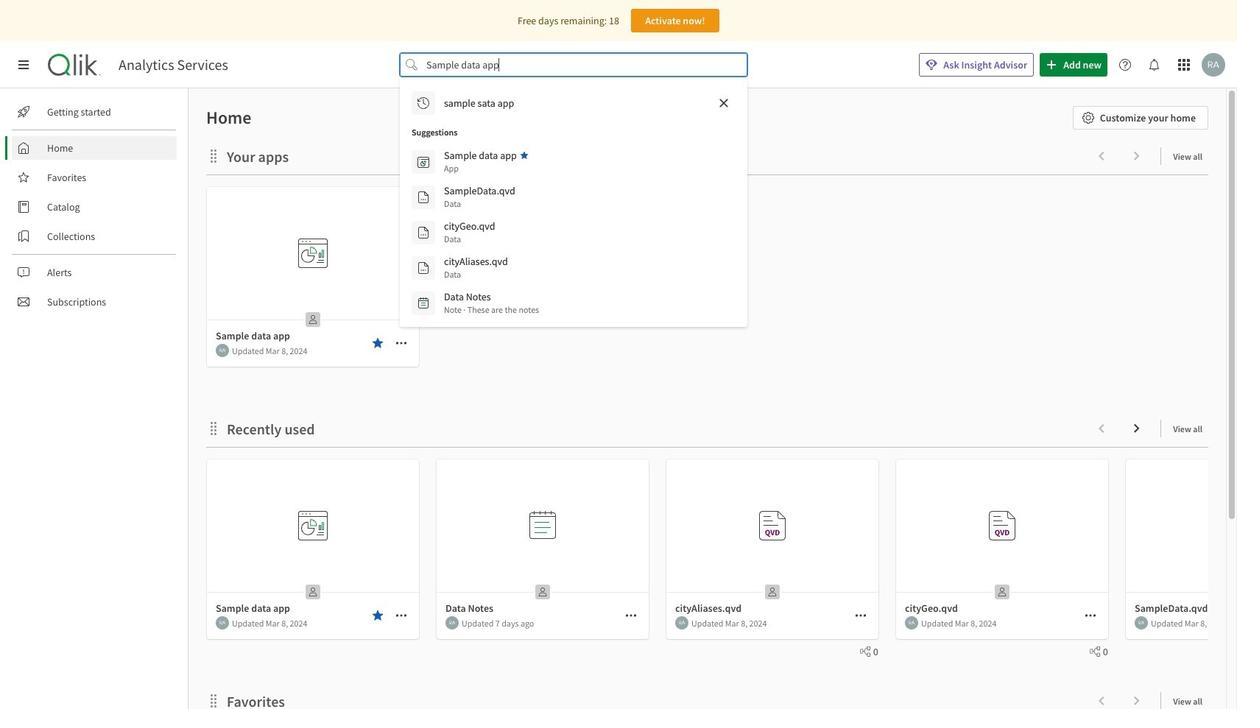 Task type: locate. For each thing, give the bounding box(es) containing it.
list box
[[406, 85, 742, 321]]

main content
[[183, 88, 1237, 709]]

1 horizontal spatial ruby anderson image
[[675, 616, 689, 630]]

1 horizontal spatial more actions image
[[1085, 610, 1096, 621]]

1 vertical spatial more actions image
[[1085, 610, 1096, 621]]

0 horizontal spatial more actions image
[[395, 337, 407, 349]]

remove from favorites image
[[372, 337, 384, 349], [372, 610, 384, 621]]

Search for content text field
[[423, 53, 724, 77]]

more actions image for 2nd ruby anderson image
[[625, 610, 637, 621]]

analytics services element
[[119, 56, 228, 74]]

sampledata.qvd element
[[444, 184, 515, 197]]

move collection image
[[206, 148, 221, 163], [206, 421, 221, 436]]

more actions image
[[395, 610, 407, 621], [625, 610, 637, 621], [855, 610, 867, 621]]

citygeo.qvd element
[[444, 219, 495, 233]]

2 horizontal spatial ruby anderson image
[[1202, 53, 1225, 77]]

4 ruby anderson image from the left
[[1135, 616, 1148, 630]]

ruby anderson image
[[216, 616, 229, 630], [446, 616, 459, 630], [905, 616, 918, 630], [1135, 616, 1148, 630]]

3 more actions image from the left
[[855, 610, 867, 621]]

ruby anderson element
[[216, 344, 229, 357], [216, 616, 229, 630], [446, 616, 459, 630], [675, 616, 689, 630], [905, 616, 918, 630], [1135, 616, 1148, 630]]

2 horizontal spatial more actions image
[[855, 610, 867, 621]]

2 more actions image from the left
[[625, 610, 637, 621]]

ruby anderson image
[[1202, 53, 1225, 77], [216, 344, 229, 357], [675, 616, 689, 630]]

1 vertical spatial move collection image
[[206, 421, 221, 436]]

close sidebar menu image
[[18, 59, 29, 71]]

0 vertical spatial more actions image
[[395, 337, 407, 349]]

1 vertical spatial ruby anderson image
[[216, 344, 229, 357]]

sample data app element
[[444, 149, 517, 162]]

1 vertical spatial remove from favorites image
[[372, 610, 384, 621]]

0 vertical spatial remove from favorites image
[[372, 337, 384, 349]]

0 horizontal spatial more actions image
[[395, 610, 407, 621]]

2 ruby anderson image from the left
[[446, 616, 459, 630]]

0 horizontal spatial ruby anderson image
[[216, 344, 229, 357]]

more actions image
[[395, 337, 407, 349], [1085, 610, 1096, 621]]

0 vertical spatial ruby anderson image
[[1202, 53, 1225, 77]]

1 horizontal spatial more actions image
[[625, 610, 637, 621]]



Task type: vqa. For each thing, say whether or not it's contained in the screenshot.
Notifications when using Qlik Sense in a browser icon
no



Task type: describe. For each thing, give the bounding box(es) containing it.
data notes element
[[444, 290, 491, 303]]

2 vertical spatial ruby anderson image
[[675, 616, 689, 630]]

3 ruby anderson image from the left
[[905, 616, 918, 630]]

more actions image for the bottommost ruby anderson icon
[[855, 610, 867, 621]]

these are the notes element
[[444, 303, 539, 317]]

navigation pane element
[[0, 94, 188, 320]]

cityaliases.qvd element
[[444, 255, 508, 268]]

1 more actions image from the left
[[395, 610, 407, 621]]

move collection image
[[206, 693, 221, 708]]

1 ruby anderson image from the left
[[216, 616, 229, 630]]

1 remove from favorites image from the top
[[372, 337, 384, 349]]

0 vertical spatial move collection image
[[206, 148, 221, 163]]

2 remove from favorites image from the top
[[372, 610, 384, 621]]



